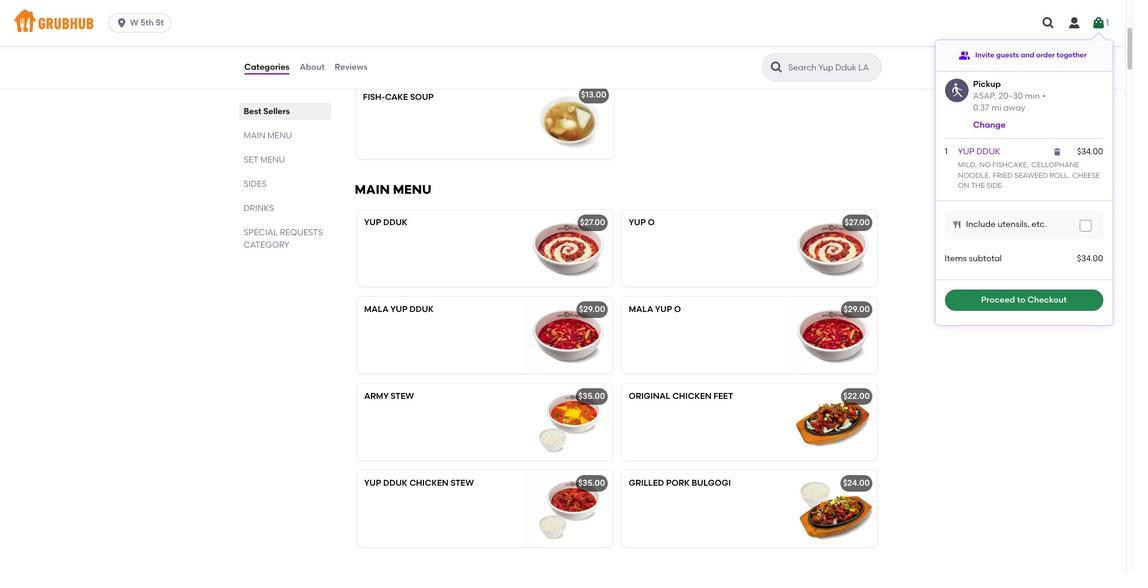 Task type: describe. For each thing, give the bounding box(es) containing it.
on
[[959, 181, 970, 190]]

svg image up "order"
[[1042, 16, 1056, 30]]

mala for mala yup dduk
[[364, 305, 389, 315]]

fishcake
[[993, 161, 1028, 169]]

change button
[[974, 119, 1006, 131]]

proceed to checkout
[[982, 295, 1068, 305]]

fried
[[994, 171, 1013, 179]]

yup dduk link
[[959, 147, 1001, 157]]

items subtotal
[[946, 254, 1003, 264]]

army stew
[[364, 392, 414, 402]]

categories
[[244, 62, 290, 72]]

mala yup dduk
[[364, 305, 434, 315]]

original chicken feet image
[[789, 384, 878, 461]]

dduk inside tooltip
[[977, 147, 1001, 157]]

invite guests and order together button
[[960, 45, 1088, 66]]

best for best sellers most ordered on grubhub
[[355, 46, 382, 61]]

1 button
[[1093, 12, 1110, 34]]

1 horizontal spatial stew
[[451, 478, 474, 488]]

0 vertical spatial menu
[[268, 131, 292, 141]]

pickup
[[974, 79, 1002, 89]]

reviews button
[[334, 46, 368, 89]]

subtotal
[[970, 254, 1003, 264]]

sellers for best sellers
[[264, 106, 290, 116]]

invite guests and order together
[[976, 51, 1088, 59]]

min
[[1026, 91, 1041, 101]]

invite
[[976, 51, 995, 59]]

main navigation navigation
[[0, 0, 1126, 46]]

best sellers most ordered on grubhub
[[355, 46, 458, 73]]

include
[[967, 219, 996, 229]]

grilled pork bulgogi image
[[789, 471, 878, 548]]

roll
[[1050, 171, 1069, 179]]

and
[[1022, 51, 1035, 59]]

mi
[[992, 103, 1002, 113]]

about button
[[299, 46, 325, 89]]

sellers for best sellers most ordered on grubhub
[[385, 46, 426, 61]]

grilled pork bulgogi
[[629, 478, 731, 488]]

checkout
[[1028, 295, 1068, 305]]

fish-
[[363, 92, 385, 102]]

svg image inside w 5th st button
[[116, 17, 128, 29]]

feet
[[714, 392, 734, 402]]

yup o image
[[789, 210, 878, 287]]

w 5th st
[[130, 18, 164, 28]]

svg image inside tooltip
[[1083, 222, 1090, 230]]

mala for mala yup o
[[629, 305, 654, 315]]

best sellers
[[244, 106, 290, 116]]

mala yup dduk image
[[524, 297, 613, 374]]

ordered
[[376, 63, 408, 73]]

side
[[987, 181, 1003, 190]]

etc.
[[1032, 219, 1047, 229]]

order
[[1037, 51, 1056, 59]]

guests
[[997, 51, 1020, 59]]

$27.00 for yup o
[[845, 218, 870, 228]]

reviews
[[335, 62, 368, 72]]

together
[[1057, 51, 1088, 59]]

the
[[972, 181, 986, 190]]

20–30
[[999, 91, 1024, 101]]

noodle
[[959, 171, 989, 179]]

asap,
[[974, 91, 997, 101]]

set
[[244, 155, 259, 165]]

search icon image
[[770, 60, 784, 74]]

to
[[1018, 295, 1026, 305]]

pickup icon image
[[946, 79, 969, 102]]

people icon image
[[960, 50, 971, 61]]

seaweed
[[1015, 171, 1049, 179]]

1 $34.00 from the top
[[1078, 147, 1104, 157]]

1 inside tooltip
[[946, 147, 949, 157]]

mala yup o
[[629, 305, 682, 315]]

include utensils, etc.
[[967, 219, 1047, 229]]

0 vertical spatial main
[[244, 131, 266, 141]]

0 horizontal spatial yup dduk
[[364, 218, 408, 228]]

no
[[980, 161, 992, 169]]

w
[[130, 18, 139, 28]]

svg image left 1 button
[[1068, 16, 1082, 30]]

$13.00
[[582, 90, 607, 100]]

proceed to checkout button
[[946, 289, 1104, 311]]

1 inside button
[[1107, 18, 1110, 28]]

cellophane
[[1032, 161, 1080, 169]]

cheese
[[1073, 171, 1101, 179]]

utensils,
[[998, 219, 1030, 229]]



Task type: locate. For each thing, give the bounding box(es) containing it.
st
[[156, 18, 164, 28]]

1 horizontal spatial $27.00
[[845, 218, 870, 228]]

0 vertical spatial $35.00
[[579, 392, 606, 402]]

cake
[[385, 92, 408, 102]]

0 vertical spatial svg image
[[1093, 16, 1107, 30]]

0 vertical spatial o
[[648, 218, 655, 228]]

yup
[[959, 147, 975, 157], [364, 218, 381, 228], [629, 218, 646, 228], [391, 305, 408, 315], [656, 305, 673, 315], [364, 478, 381, 488]]

1 horizontal spatial $29.00
[[844, 305, 870, 315]]

grubhub
[[422, 63, 458, 73]]

0 vertical spatial main menu
[[244, 131, 292, 141]]

0 horizontal spatial svg image
[[1083, 222, 1090, 230]]

categories button
[[244, 46, 290, 89]]

drinks
[[244, 203, 274, 213]]

best down the categories button
[[244, 106, 262, 116]]

1 horizontal spatial main menu
[[355, 182, 432, 197]]

w 5th st button
[[108, 14, 176, 33]]

0 vertical spatial stew
[[391, 392, 414, 402]]

tooltip
[[936, 33, 1113, 325]]

1 horizontal spatial best
[[355, 46, 382, 61]]

proceed
[[982, 295, 1016, 305]]

$22.00
[[844, 392, 870, 402]]

about
[[300, 62, 325, 72]]

1 vertical spatial sellers
[[264, 106, 290, 116]]

0 vertical spatial best
[[355, 46, 382, 61]]

sellers down the categories button
[[264, 106, 290, 116]]

0 horizontal spatial main menu
[[244, 131, 292, 141]]

original chicken feet
[[629, 392, 734, 402]]

mild no fishcake
[[959, 161, 1028, 169]]

stew
[[391, 392, 414, 402], [451, 478, 474, 488]]

svg image
[[1042, 16, 1056, 30], [1068, 16, 1082, 30], [116, 17, 128, 29], [1053, 147, 1063, 157], [953, 220, 962, 230]]

dduk
[[977, 147, 1001, 157], [383, 218, 408, 228], [410, 305, 434, 315], [383, 478, 408, 488]]

Search Yup Dduk LA search field
[[788, 62, 878, 73]]

0 horizontal spatial stew
[[391, 392, 414, 402]]

grilled
[[629, 478, 665, 488]]

1 vertical spatial chicken
[[410, 478, 449, 488]]

items
[[946, 254, 968, 264]]

category
[[244, 240, 290, 250]]

1 vertical spatial menu
[[261, 155, 285, 165]]

most
[[355, 63, 374, 73]]

$35.00 left grilled
[[579, 478, 606, 488]]

0 vertical spatial yup dduk
[[959, 147, 1001, 157]]

2 $27.00 from the left
[[845, 218, 870, 228]]

original
[[629, 392, 671, 402]]

$27.00 for yup dduk
[[580, 218, 606, 228]]

0 horizontal spatial o
[[648, 218, 655, 228]]

$35.00
[[579, 392, 606, 402], [579, 478, 606, 488]]

set menu
[[244, 155, 285, 165]]

sellers inside best sellers most ordered on grubhub
[[385, 46, 426, 61]]

svg image inside 1 button
[[1093, 16, 1107, 30]]

fish-cake soup
[[363, 92, 434, 102]]

special requests category
[[244, 228, 323, 250]]

army
[[364, 392, 389, 402]]

1 vertical spatial svg image
[[1083, 222, 1090, 230]]

best up 'most'
[[355, 46, 382, 61]]

1 horizontal spatial sellers
[[385, 46, 426, 61]]

0.37
[[974, 103, 990, 113]]

0 horizontal spatial 1
[[946, 147, 949, 157]]

1 vertical spatial 1
[[946, 147, 949, 157]]

$29.00 for dduk
[[579, 305, 606, 315]]

1 vertical spatial best
[[244, 106, 262, 116]]

0 horizontal spatial best
[[244, 106, 262, 116]]

1 $29.00 from the left
[[579, 305, 606, 315]]

$24.00
[[844, 478, 870, 488]]

0 vertical spatial sellers
[[385, 46, 426, 61]]

0 horizontal spatial $29.00
[[579, 305, 606, 315]]

0 horizontal spatial sellers
[[264, 106, 290, 116]]

best inside best sellers most ordered on grubhub
[[355, 46, 382, 61]]

1 horizontal spatial chicken
[[673, 392, 712, 402]]

yup dduk chicken stew image
[[524, 471, 613, 548]]

o
[[648, 218, 655, 228], [675, 305, 682, 315]]

0 horizontal spatial $27.00
[[580, 218, 606, 228]]

2 $29.00 from the left
[[844, 305, 870, 315]]

pickup asap, 20–30 min • 0.37 mi away
[[974, 79, 1046, 113]]

1 horizontal spatial yup dduk
[[959, 147, 1001, 157]]

1 vertical spatial $35.00
[[579, 478, 606, 488]]

main
[[244, 131, 266, 141], [355, 182, 390, 197]]

yup dduk chicken stew
[[364, 478, 474, 488]]

svg image left include
[[953, 220, 962, 230]]

tooltip containing pickup
[[936, 33, 1113, 325]]

0 vertical spatial 1
[[1107, 18, 1110, 28]]

1 mala from the left
[[364, 305, 389, 315]]

sellers up on on the top left of the page
[[385, 46, 426, 61]]

yup dduk inside tooltip
[[959, 147, 1001, 157]]

1
[[1107, 18, 1110, 28], [946, 147, 949, 157]]

0 vertical spatial $34.00
[[1078, 147, 1104, 157]]

yup o
[[629, 218, 655, 228]]

1 vertical spatial $34.00
[[1078, 254, 1104, 264]]

0 horizontal spatial main
[[244, 131, 266, 141]]

change
[[974, 120, 1006, 130]]

sides
[[244, 179, 267, 189]]

1 vertical spatial yup dduk
[[364, 218, 408, 228]]

sellers
[[385, 46, 426, 61], [264, 106, 290, 116]]

$35.00 for grilled
[[579, 478, 606, 488]]

1 vertical spatial main
[[355, 182, 390, 197]]

2 $35.00 from the top
[[579, 478, 606, 488]]

$35.00 for original
[[579, 392, 606, 402]]

fish-cake soup image
[[525, 82, 614, 159]]

0 vertical spatial chicken
[[673, 392, 712, 402]]

bulgogi
[[692, 478, 731, 488]]

2 $34.00 from the top
[[1078, 254, 1104, 264]]

soup
[[410, 92, 434, 102]]

1 vertical spatial o
[[675, 305, 682, 315]]

main menu
[[244, 131, 292, 141], [355, 182, 432, 197]]

2 vertical spatial menu
[[393, 182, 432, 197]]

requests
[[280, 228, 323, 238]]

away
[[1004, 103, 1026, 113]]

mild
[[959, 161, 976, 169]]

yup dduk image
[[524, 210, 613, 287]]

best for best sellers
[[244, 106, 262, 116]]

cheese on the side
[[959, 171, 1101, 190]]

special
[[244, 228, 278, 238]]

mala
[[364, 305, 389, 315], [629, 305, 654, 315]]

0 horizontal spatial mala
[[364, 305, 389, 315]]

best
[[355, 46, 382, 61], [244, 106, 262, 116]]

chicken
[[673, 392, 712, 402], [410, 478, 449, 488]]

cellophane noodle
[[959, 161, 1080, 179]]

1 $27.00 from the left
[[580, 218, 606, 228]]

0 horizontal spatial chicken
[[410, 478, 449, 488]]

1 vertical spatial stew
[[451, 478, 474, 488]]

2 mala from the left
[[629, 305, 654, 315]]

army stew image
[[524, 384, 613, 461]]

pork
[[667, 478, 690, 488]]

$34.00
[[1078, 147, 1104, 157], [1078, 254, 1104, 264]]

menu
[[268, 131, 292, 141], [261, 155, 285, 165], [393, 182, 432, 197]]

5th
[[141, 18, 154, 28]]

1 vertical spatial main menu
[[355, 182, 432, 197]]

1 horizontal spatial 1
[[1107, 18, 1110, 28]]

•
[[1043, 91, 1046, 101]]

1 $35.00 from the top
[[579, 392, 606, 402]]

svg image left w
[[116, 17, 128, 29]]

1 horizontal spatial o
[[675, 305, 682, 315]]

mala yup o image
[[789, 297, 878, 374]]

on
[[410, 63, 420, 73]]

1 horizontal spatial svg image
[[1093, 16, 1107, 30]]

$27.00
[[580, 218, 606, 228], [845, 218, 870, 228]]

1 horizontal spatial mala
[[629, 305, 654, 315]]

$29.00 for o
[[844, 305, 870, 315]]

1 horizontal spatial main
[[355, 182, 390, 197]]

svg image
[[1093, 16, 1107, 30], [1083, 222, 1090, 230]]

svg image up cellophane
[[1053, 147, 1063, 157]]

$35.00 left original
[[579, 392, 606, 402]]

fried seaweed roll
[[994, 171, 1069, 179]]



Task type: vqa. For each thing, say whether or not it's contained in the screenshot.
30–45 in 30–45 min $3.99 delivery
no



